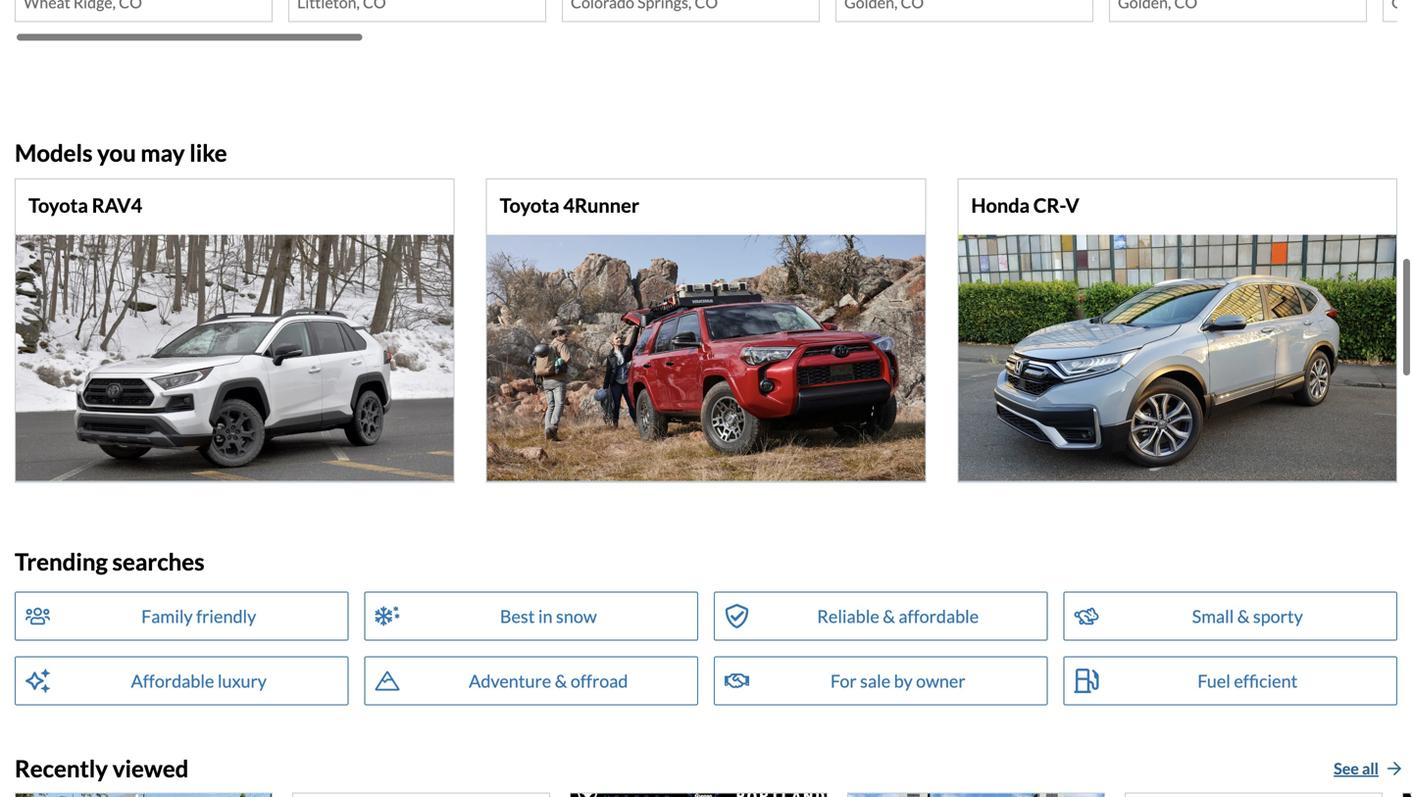 Task type: vqa. For each thing, say whether or not it's contained in the screenshot.
"Models" at left
yes



Task type: describe. For each thing, give the bounding box(es) containing it.
best in snow image
[[375, 603, 400, 630]]

models
[[15, 139, 93, 167]]

reliable & affordable
[[818, 606, 979, 627]]

adventure
[[469, 671, 552, 692]]

fuel efficient
[[1198, 671, 1298, 692]]

trending
[[15, 548, 108, 576]]

by
[[894, 671, 913, 692]]

affordable luxury
[[131, 671, 267, 692]]

fuel
[[1198, 671, 1231, 692]]

for sale by owner
[[831, 671, 966, 692]]

& for sporty
[[1238, 606, 1251, 627]]

sale
[[861, 671, 891, 692]]

affordable luxury link
[[15, 657, 349, 706]]

toyota 4runner image
[[487, 235, 926, 481]]

friendly
[[196, 606, 256, 627]]

family
[[141, 606, 193, 627]]

searches
[[112, 548, 205, 576]]

affordable luxury image
[[26, 668, 50, 695]]

v
[[1066, 194, 1080, 217]]

offroad
[[571, 671, 628, 692]]

efficient
[[1235, 671, 1298, 692]]

models you may like
[[15, 139, 227, 167]]

reliable & affordable image
[[725, 603, 750, 630]]

see all
[[1335, 759, 1380, 779]]

best
[[500, 606, 535, 627]]

toyota for toyota rav4
[[28, 194, 88, 217]]

owner
[[917, 671, 966, 692]]

family friendly
[[141, 606, 256, 627]]



Task type: locate. For each thing, give the bounding box(es) containing it.
trending searches
[[15, 548, 205, 576]]

honda cr-v
[[972, 194, 1080, 217]]

toyota left 4runner
[[500, 194, 560, 217]]

1 toyota from the left
[[28, 194, 88, 217]]

luxury
[[218, 671, 267, 692]]

best in snow link
[[365, 592, 699, 641]]

toyota
[[28, 194, 88, 217], [500, 194, 560, 217]]

may
[[141, 139, 185, 167]]

fuel efficient image
[[1075, 668, 1099, 695]]

for
[[831, 671, 857, 692]]

4runner
[[564, 194, 640, 217]]

toyota rav4 link
[[28, 194, 142, 217]]

& right small
[[1238, 606, 1251, 627]]

1 horizontal spatial &
[[883, 606, 896, 627]]

family friendly image
[[26, 603, 50, 630]]

adventure & offroad
[[469, 671, 628, 692]]

& for offroad
[[555, 671, 567, 692]]

for sale by owner link
[[714, 657, 1048, 706]]

& for affordable
[[883, 606, 896, 627]]

affordable
[[899, 606, 979, 627]]

all
[[1363, 759, 1380, 779]]

sporty
[[1254, 606, 1304, 627]]

toyota rav4 image
[[16, 235, 454, 481]]

fuel efficient link
[[1064, 657, 1398, 706]]

viewed
[[113, 755, 189, 783]]

small & sporty link
[[1064, 592, 1398, 641]]

& left offroad at the left bottom of page
[[555, 671, 567, 692]]

for sale by owner image
[[725, 668, 750, 695]]

recently
[[15, 755, 108, 783]]

& right reliable
[[883, 606, 896, 627]]

adventure & offroad image
[[375, 668, 400, 695]]

you
[[97, 139, 136, 167]]

family friendly link
[[15, 592, 349, 641]]

see all link
[[1335, 755, 1403, 783]]

reliable & affordable link
[[714, 592, 1048, 641]]

honda cr-v image
[[959, 235, 1397, 481]]

0 horizontal spatial toyota
[[28, 194, 88, 217]]

toyota down models
[[28, 194, 88, 217]]

cr-
[[1034, 194, 1066, 217]]

1 horizontal spatial toyota
[[500, 194, 560, 217]]

toyota for toyota 4runner
[[500, 194, 560, 217]]

honda cr-v link
[[972, 194, 1080, 217]]

honda
[[972, 194, 1030, 217]]

small & sporty image
[[1075, 603, 1099, 630]]

reliable
[[818, 606, 880, 627]]

see
[[1335, 759, 1360, 779]]

snow
[[556, 606, 597, 627]]

0 horizontal spatial &
[[555, 671, 567, 692]]

in
[[539, 606, 553, 627]]

2 horizontal spatial &
[[1238, 606, 1251, 627]]

&
[[883, 606, 896, 627], [1238, 606, 1251, 627], [555, 671, 567, 692]]

best in snow
[[500, 606, 597, 627]]

adventure & offroad link
[[365, 657, 699, 706]]

small
[[1193, 606, 1235, 627]]

recently viewed
[[15, 755, 189, 783]]

like
[[190, 139, 227, 167]]

small & sporty
[[1193, 606, 1304, 627]]

2 toyota from the left
[[500, 194, 560, 217]]

affordable
[[131, 671, 214, 692]]

toyota 4runner
[[500, 194, 640, 217]]

toyota rav4
[[28, 194, 142, 217]]

rav4
[[92, 194, 142, 217]]

toyota 4runner link
[[500, 194, 640, 217]]



